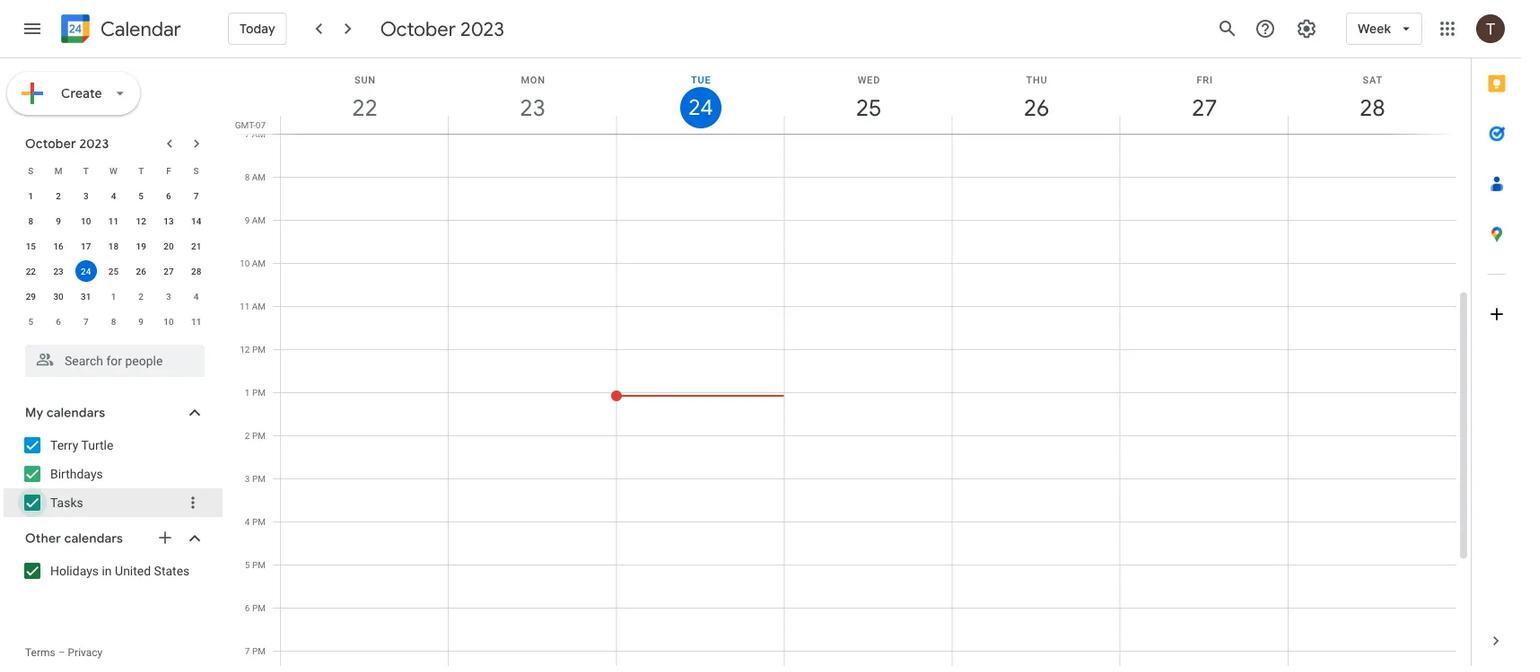 Task type: describe. For each thing, give the bounding box(es) containing it.
29 element
[[20, 285, 42, 307]]

grid containing 22
[[230, 58, 1471, 666]]

5 for november 5 'element'
[[28, 316, 33, 327]]

9 for 9 am
[[245, 215, 250, 225]]

am for 9 am
[[252, 215, 266, 225]]

calendars for other calendars
[[64, 531, 123, 547]]

thu 26
[[1023, 74, 1049, 123]]

w
[[110, 165, 118, 176]]

pm for 2 pm
[[252, 430, 266, 441]]

0 vertical spatial 3
[[83, 190, 89, 201]]

row containing 22
[[17, 259, 210, 284]]

7 up 14 element
[[194, 190, 199, 201]]

my
[[25, 405, 43, 421]]

f
[[166, 165, 171, 176]]

terry turtle
[[50, 438, 113, 452]]

pm for 4 pm
[[252, 516, 266, 527]]

holidays in united states
[[50, 563, 190, 578]]

row containing 8
[[17, 208, 210, 233]]

wed 25
[[855, 74, 881, 123]]

main drawer image
[[22, 18, 43, 40]]

today
[[240, 21, 275, 37]]

10 element
[[75, 210, 97, 232]]

terms link
[[25, 646, 55, 659]]

25 inside wed 25
[[855, 93, 881, 123]]

26 column header
[[952, 58, 1121, 134]]

7 for november 7 element
[[83, 316, 89, 327]]

november 3 element
[[158, 285, 179, 307]]

7 for 7 pm
[[245, 646, 250, 656]]

privacy
[[68, 646, 103, 659]]

27 element
[[158, 260, 179, 282]]

8 am
[[245, 171, 266, 182]]

7 am
[[245, 128, 266, 139]]

november 11 element
[[186, 311, 207, 332]]

11 for 11 am
[[240, 301, 250, 312]]

settings menu image
[[1297, 18, 1318, 40]]

9 am
[[245, 215, 266, 225]]

25 link
[[848, 87, 890, 128]]

31
[[81, 291, 91, 302]]

14
[[191, 215, 201, 226]]

birthdays
[[50, 466, 103, 481]]

28 inside 28 column header
[[1359, 93, 1385, 123]]

8 for november 8 element in the left top of the page
[[111, 316, 116, 327]]

3 pm
[[245, 473, 266, 484]]

11 element
[[103, 210, 124, 232]]

3 for 3 pm
[[245, 473, 250, 484]]

0 vertical spatial 2
[[56, 190, 61, 201]]

17
[[81, 241, 91, 251]]

today button
[[228, 7, 287, 50]]

november 10 element
[[158, 311, 179, 332]]

4 for november 4 element
[[194, 291, 199, 302]]

7 pm
[[245, 646, 266, 656]]

1 s from the left
[[28, 165, 34, 176]]

22 link
[[344, 87, 386, 128]]

28 inside 28 element
[[191, 266, 201, 277]]

2 for 2 pm
[[245, 430, 250, 441]]

13 element
[[158, 210, 179, 232]]

20
[[164, 241, 174, 251]]

sun
[[355, 74, 376, 85]]

15 element
[[20, 235, 42, 257]]

my calendars list
[[4, 431, 223, 517]]

1 vertical spatial 8
[[28, 215, 33, 226]]

week button
[[1347, 7, 1423, 50]]

7 for 7 am
[[245, 128, 250, 139]]

2 pm
[[245, 430, 266, 441]]

turtle
[[81, 438, 113, 452]]

12 element
[[130, 210, 152, 232]]

27 column header
[[1120, 58, 1289, 134]]

tasks
[[50, 495, 83, 510]]

m
[[54, 165, 62, 176]]

27 inside row
[[164, 266, 174, 277]]

terms
[[25, 646, 55, 659]]

0 vertical spatial october
[[380, 16, 456, 41]]

26 link
[[1016, 87, 1058, 128]]

30 element
[[48, 285, 69, 307]]

fri
[[1197, 74, 1214, 85]]

6 for 6 pm
[[245, 602, 250, 613]]

november 7 element
[[75, 311, 97, 332]]

14 element
[[186, 210, 207, 232]]

12 pm
[[240, 344, 266, 355]]

–
[[58, 646, 65, 659]]

0 horizontal spatial 2023
[[79, 136, 109, 152]]

10 am
[[240, 258, 266, 268]]

23 inside mon 23
[[519, 93, 545, 123]]

row containing 5
[[17, 309, 210, 334]]

19 element
[[130, 235, 152, 257]]

november 8 element
[[103, 311, 124, 332]]

1 vertical spatial october
[[25, 136, 76, 152]]

1 pm
[[245, 387, 266, 398]]

21
[[191, 241, 201, 251]]

united
[[115, 563, 151, 578]]

november 5 element
[[20, 311, 42, 332]]

add other calendars image
[[156, 529, 174, 547]]

28 element
[[186, 260, 207, 282]]

0 vertical spatial 1
[[28, 190, 33, 201]]

mon
[[521, 74, 546, 85]]

10 for "november 10" element
[[164, 316, 174, 327]]

row containing 29
[[17, 284, 210, 309]]

mon 23
[[519, 74, 546, 123]]

3 for november 3 'element'
[[166, 291, 171, 302]]

row group containing 1
[[17, 183, 210, 334]]

other
[[25, 531, 61, 547]]

26 inside column header
[[1023, 93, 1049, 123]]

pm for 1 pm
[[252, 387, 266, 398]]

november 4 element
[[186, 285, 207, 307]]

9 for november 9 'element'
[[139, 316, 144, 327]]

27 inside column header
[[1191, 93, 1217, 123]]

26 element
[[130, 260, 152, 282]]

tue 24
[[688, 74, 712, 122]]

create
[[61, 85, 102, 101]]

4 for 4 pm
[[245, 516, 250, 527]]

10 for 10 element
[[81, 215, 91, 226]]

23 element
[[48, 260, 69, 282]]

terry
[[50, 438, 78, 452]]

november 6 element
[[48, 311, 69, 332]]



Task type: locate. For each thing, give the bounding box(es) containing it.
22 column header
[[280, 58, 449, 134]]

1 for 1 pm
[[245, 387, 250, 398]]

5 for 5 pm
[[245, 559, 250, 570]]

24 inside column header
[[688, 93, 712, 122]]

pm for 6 pm
[[252, 602, 266, 613]]

24 inside "element"
[[81, 266, 91, 277]]

october up m
[[25, 136, 76, 152]]

None search field
[[0, 338, 223, 377]]

6 down the f
[[166, 190, 171, 201]]

sat
[[1363, 74, 1384, 85]]

calendars up in
[[64, 531, 123, 547]]

my calendars
[[25, 405, 105, 421]]

0 vertical spatial 12
[[136, 215, 146, 226]]

am down '9 am' on the left top of the page
[[252, 258, 266, 268]]

6 inside grid
[[245, 602, 250, 613]]

8 for 8 am
[[245, 171, 250, 182]]

1 row from the top
[[17, 158, 210, 183]]

0 vertical spatial 24
[[688, 93, 712, 122]]

1 horizontal spatial 1
[[111, 291, 116, 302]]

row up 11 element
[[17, 158, 210, 183]]

0 horizontal spatial 25
[[108, 266, 119, 277]]

row up 18 element
[[17, 208, 210, 233]]

my calendars button
[[4, 399, 223, 427]]

1 horizontal spatial 3
[[166, 291, 171, 302]]

t right m
[[83, 165, 89, 176]]

0 vertical spatial 5
[[139, 190, 144, 201]]

24 cell
[[72, 259, 100, 284]]

5 pm
[[245, 559, 266, 570]]

9
[[245, 215, 250, 225], [56, 215, 61, 226], [139, 316, 144, 327]]

18
[[108, 241, 119, 251]]

11 am
[[240, 301, 266, 312]]

row group
[[17, 183, 210, 334]]

0 vertical spatial 2023
[[461, 16, 505, 41]]

6 down 30 element
[[56, 316, 61, 327]]

3
[[83, 190, 89, 201], [166, 291, 171, 302], [245, 473, 250, 484]]

t left the f
[[138, 165, 144, 176]]

29
[[26, 291, 36, 302]]

28 link
[[1352, 87, 1394, 128]]

8 up '9 am' on the left top of the page
[[245, 171, 250, 182]]

2 vertical spatial 4
[[245, 516, 250, 527]]

2 horizontal spatial 4
[[245, 516, 250, 527]]

gmt-07
[[235, 119, 266, 130]]

11 down november 4 element
[[191, 316, 201, 327]]

5 inside grid
[[245, 559, 250, 570]]

3 row from the top
[[17, 208, 210, 233]]

8 up 15 element at top
[[28, 215, 33, 226]]

11
[[108, 215, 119, 226], [240, 301, 250, 312], [191, 316, 201, 327]]

5 am from the top
[[252, 301, 266, 312]]

row down w
[[17, 183, 210, 208]]

25 element
[[103, 260, 124, 282]]

28
[[1359, 93, 1385, 123], [191, 266, 201, 277]]

4 up 11 element
[[111, 190, 116, 201]]

1 pm from the top
[[252, 344, 266, 355]]

sun 22
[[351, 74, 377, 123]]

row containing s
[[17, 158, 210, 183]]

2 vertical spatial 10
[[164, 316, 174, 327]]

11 down 10 am
[[240, 301, 250, 312]]

1 horizontal spatial 5
[[139, 190, 144, 201]]

pm up 2 pm
[[252, 387, 266, 398]]

20 element
[[158, 235, 179, 257]]

0 vertical spatial 25
[[855, 93, 881, 123]]

2 am from the top
[[252, 171, 266, 182]]

9 up 16 element
[[56, 215, 61, 226]]

0 vertical spatial 23
[[519, 93, 545, 123]]

2 up november 9 'element'
[[139, 291, 144, 302]]

2 horizontal spatial 1
[[245, 387, 250, 398]]

17 element
[[75, 235, 97, 257]]

25 down 18
[[108, 266, 119, 277]]

october
[[380, 16, 456, 41], [25, 136, 76, 152]]

4 inside grid
[[245, 516, 250, 527]]

2023
[[461, 16, 505, 41], [79, 136, 109, 152]]

27
[[1191, 93, 1217, 123], [164, 266, 174, 277]]

Search for people text field
[[36, 345, 194, 377]]

10 down november 3 'element'
[[164, 316, 174, 327]]

8 inside grid
[[245, 171, 250, 182]]

1 am from the top
[[252, 128, 266, 139]]

row down "25" element
[[17, 284, 210, 309]]

calendars
[[47, 405, 105, 421], [64, 531, 123, 547]]

10
[[81, 215, 91, 226], [240, 258, 250, 268], [164, 316, 174, 327]]

15
[[26, 241, 36, 251]]

23 inside row
[[53, 266, 64, 277]]

am down 8 am
[[252, 215, 266, 225]]

pm up "7 pm"
[[252, 602, 266, 613]]

16
[[53, 241, 64, 251]]

s right the f
[[194, 165, 199, 176]]

10 up 17 at the left of the page
[[81, 215, 91, 226]]

november 1 element
[[103, 285, 124, 307]]

6 for november 6 element
[[56, 316, 61, 327]]

26 down 19
[[136, 266, 146, 277]]

23 down mon
[[519, 93, 545, 123]]

22
[[351, 93, 377, 123], [26, 266, 36, 277]]

row up "25" element
[[17, 233, 210, 259]]

pm for 7 pm
[[252, 646, 266, 656]]

row up november 1 element
[[17, 259, 210, 284]]

6 pm
[[245, 602, 266, 613]]

0 vertical spatial 26
[[1023, 93, 1049, 123]]

tue
[[691, 74, 711, 85]]

terms – privacy
[[25, 646, 103, 659]]

2 inside grid
[[245, 430, 250, 441]]

7 down 31 element
[[83, 316, 89, 327]]

11 inside grid
[[240, 301, 250, 312]]

november 9 element
[[130, 311, 152, 332]]

5 pm from the top
[[252, 516, 266, 527]]

pm up 1 pm
[[252, 344, 266, 355]]

5 inside 'element'
[[28, 316, 33, 327]]

1 vertical spatial 6
[[56, 316, 61, 327]]

25 column header
[[784, 58, 953, 134]]

11 for 11 element
[[108, 215, 119, 226]]

6
[[166, 190, 171, 201], [56, 316, 61, 327], [245, 602, 250, 613]]

28 down 21
[[191, 266, 201, 277]]

0 vertical spatial 27
[[1191, 93, 1217, 123]]

3 up 4 pm
[[245, 473, 250, 484]]

1 horizontal spatial october 2023
[[380, 16, 505, 41]]

4 am from the top
[[252, 258, 266, 268]]

2 horizontal spatial 11
[[240, 301, 250, 312]]

8
[[245, 171, 250, 182], [28, 215, 33, 226], [111, 316, 116, 327]]

0 horizontal spatial 4
[[111, 190, 116, 201]]

am for 8 am
[[252, 171, 266, 182]]

25 inside row
[[108, 266, 119, 277]]

10 inside grid
[[240, 258, 250, 268]]

2 vertical spatial 6
[[245, 602, 250, 613]]

4 down 28 element
[[194, 291, 199, 302]]

tasks list item
[[4, 488, 223, 517]]

0 horizontal spatial 9
[[56, 215, 61, 226]]

t
[[83, 165, 89, 176], [138, 165, 144, 176]]

2 vertical spatial 2
[[245, 430, 250, 441]]

22 down the sun
[[351, 93, 377, 123]]

6 row from the top
[[17, 284, 210, 309]]

1 vertical spatial october 2023
[[25, 136, 109, 152]]

am up 8 am
[[252, 128, 266, 139]]

1 horizontal spatial s
[[194, 165, 199, 176]]

24 link
[[680, 87, 722, 128]]

3 up "november 10" element
[[166, 291, 171, 302]]

1 vertical spatial 2
[[139, 291, 144, 302]]

2023 up 23 column header
[[461, 16, 505, 41]]

23 column header
[[448, 58, 617, 134]]

3 am from the top
[[252, 215, 266, 225]]

0 vertical spatial 28
[[1359, 93, 1385, 123]]

2 pm from the top
[[252, 387, 266, 398]]

1 down "25" element
[[111, 291, 116, 302]]

1 vertical spatial 11
[[240, 301, 250, 312]]

19
[[136, 241, 146, 251]]

1 vertical spatial 4
[[194, 291, 199, 302]]

9 inside grid
[[245, 215, 250, 225]]

1 horizontal spatial 10
[[164, 316, 174, 327]]

4 pm from the top
[[252, 473, 266, 484]]

am up 12 pm on the left bottom of the page
[[252, 301, 266, 312]]

create button
[[7, 72, 140, 115]]

4
[[111, 190, 116, 201], [194, 291, 199, 302], [245, 516, 250, 527]]

pm up 4 pm
[[252, 473, 266, 484]]

12 up 19
[[136, 215, 146, 226]]

31 element
[[75, 285, 97, 307]]

2 vertical spatial 5
[[245, 559, 250, 570]]

22 inside 'element'
[[26, 266, 36, 277]]

0 vertical spatial 22
[[351, 93, 377, 123]]

0 horizontal spatial t
[[83, 165, 89, 176]]

2 horizontal spatial 2
[[245, 430, 250, 441]]

1 down 12 pm on the left bottom of the page
[[245, 387, 250, 398]]

1 horizontal spatial 28
[[1359, 93, 1385, 123]]

1 vertical spatial 10
[[240, 258, 250, 268]]

5 down 29 element at the top left of page
[[28, 316, 33, 327]]

12 for 12 pm
[[240, 344, 250, 355]]

1 vertical spatial 24
[[81, 266, 91, 277]]

24
[[688, 93, 712, 122], [81, 266, 91, 277]]

0 horizontal spatial 10
[[81, 215, 91, 226]]

26 inside row
[[136, 266, 146, 277]]

5 up '12' element
[[139, 190, 144, 201]]

9 down the 'november 2' element
[[139, 316, 144, 327]]

calendars inside dropdown button
[[64, 531, 123, 547]]

4 pm
[[245, 516, 266, 527]]

other calendars button
[[4, 524, 223, 553]]

0 horizontal spatial 8
[[28, 215, 33, 226]]

1 vertical spatial 23
[[53, 266, 64, 277]]

22 inside column header
[[351, 93, 377, 123]]

1 inside grid
[[245, 387, 250, 398]]

0 horizontal spatial 11
[[108, 215, 119, 226]]

26
[[1023, 93, 1049, 123], [136, 266, 146, 277]]

states
[[154, 563, 190, 578]]

24 column header
[[616, 58, 785, 134]]

0 horizontal spatial 12
[[136, 215, 146, 226]]

1 horizontal spatial 2
[[139, 291, 144, 302]]

calendars for my calendars
[[47, 405, 105, 421]]

2 up 3 pm
[[245, 430, 250, 441]]

24, today element
[[75, 260, 97, 282]]

am
[[252, 128, 266, 139], [252, 171, 266, 182], [252, 215, 266, 225], [252, 258, 266, 268], [252, 301, 266, 312]]

calendar heading
[[97, 17, 181, 42]]

other calendars
[[25, 531, 123, 547]]

calendars up terry turtle
[[47, 405, 105, 421]]

27 down fri
[[1191, 93, 1217, 123]]

am for 10 am
[[252, 258, 266, 268]]

6 pm from the top
[[252, 559, 266, 570]]

1 horizontal spatial october
[[380, 16, 456, 41]]

24 down tue
[[688, 93, 712, 122]]

s left m
[[28, 165, 34, 176]]

1 vertical spatial 28
[[191, 266, 201, 277]]

2 vertical spatial 11
[[191, 316, 201, 327]]

pm for 3 pm
[[252, 473, 266, 484]]

2 horizontal spatial 8
[[245, 171, 250, 182]]

fri 27
[[1191, 74, 1217, 123]]

26 down thu
[[1023, 93, 1049, 123]]

1 t from the left
[[83, 165, 89, 176]]

october 2023 grid
[[17, 158, 210, 334]]

2 down m
[[56, 190, 61, 201]]

privacy link
[[68, 646, 103, 659]]

0 vertical spatial 4
[[111, 190, 116, 201]]

07
[[256, 119, 266, 130]]

holidays
[[50, 563, 99, 578]]

1 horizontal spatial 22
[[351, 93, 377, 123]]

am for 7 am
[[252, 128, 266, 139]]

october 2023
[[380, 16, 505, 41], [25, 136, 109, 152]]

11 up 18
[[108, 215, 119, 226]]

1 up 15 element at top
[[28, 190, 33, 201]]

5 up 6 pm
[[245, 559, 250, 570]]

18 element
[[103, 235, 124, 257]]

1 horizontal spatial 6
[[166, 190, 171, 201]]

9 up 10 am
[[245, 215, 250, 225]]

gmt-
[[235, 119, 256, 130]]

0 horizontal spatial 27
[[164, 266, 174, 277]]

30
[[53, 291, 64, 302]]

2 inside the 'november 2' element
[[139, 291, 144, 302]]

2 vertical spatial 1
[[245, 387, 250, 398]]

november 2 element
[[130, 285, 152, 307]]

1 horizontal spatial 27
[[1191, 93, 1217, 123]]

pm for 5 pm
[[252, 559, 266, 570]]

pm up 3 pm
[[252, 430, 266, 441]]

12 down 11 am
[[240, 344, 250, 355]]

4 down 3 pm
[[245, 516, 250, 527]]

23 up 30 on the left top
[[53, 266, 64, 277]]

2 for the 'november 2' element
[[139, 291, 144, 302]]

1 vertical spatial 12
[[240, 344, 250, 355]]

23 link
[[512, 87, 554, 128]]

0 horizontal spatial 28
[[191, 266, 201, 277]]

0 vertical spatial october 2023
[[380, 16, 505, 41]]

1 vertical spatial 3
[[166, 291, 171, 302]]

0 horizontal spatial s
[[28, 165, 34, 176]]

11 for november 11 element
[[191, 316, 201, 327]]

13
[[164, 215, 174, 226]]

10 for 10 am
[[240, 258, 250, 268]]

2 horizontal spatial 3
[[245, 473, 250, 484]]

0 horizontal spatial 26
[[136, 266, 146, 277]]

23
[[519, 93, 545, 123], [53, 266, 64, 277]]

0 horizontal spatial 23
[[53, 266, 64, 277]]

pm
[[252, 344, 266, 355], [252, 387, 266, 398], [252, 430, 266, 441], [252, 473, 266, 484], [252, 516, 266, 527], [252, 559, 266, 570], [252, 602, 266, 613], [252, 646, 266, 656]]

0 vertical spatial 10
[[81, 215, 91, 226]]

row
[[17, 158, 210, 183], [17, 183, 210, 208], [17, 208, 210, 233], [17, 233, 210, 259], [17, 259, 210, 284], [17, 284, 210, 309], [17, 309, 210, 334]]

1 horizontal spatial 25
[[855, 93, 881, 123]]

24 up 31 on the left top
[[81, 266, 91, 277]]

27 down 20
[[164, 266, 174, 277]]

10 up 11 am
[[240, 258, 250, 268]]

25 down the wed
[[855, 93, 881, 123]]

0 horizontal spatial 6
[[56, 316, 61, 327]]

in
[[102, 563, 112, 578]]

1 horizontal spatial 9
[[139, 316, 144, 327]]

12 inside '12' element
[[136, 215, 146, 226]]

5
[[139, 190, 144, 201], [28, 316, 33, 327], [245, 559, 250, 570]]

0 vertical spatial 11
[[108, 215, 119, 226]]

1 vertical spatial 26
[[136, 266, 146, 277]]

1 vertical spatial 22
[[26, 266, 36, 277]]

calendars inside dropdown button
[[47, 405, 105, 421]]

october up 22 column header
[[380, 16, 456, 41]]

16 element
[[48, 235, 69, 257]]

1 vertical spatial 2023
[[79, 136, 109, 152]]

12
[[136, 215, 146, 226], [240, 344, 250, 355]]

0 vertical spatial calendars
[[47, 405, 105, 421]]

am for 11 am
[[252, 301, 266, 312]]

0 horizontal spatial 5
[[28, 316, 33, 327]]

1 horizontal spatial t
[[138, 165, 144, 176]]

2 vertical spatial 8
[[111, 316, 116, 327]]

1 for november 1 element
[[111, 291, 116, 302]]

pm down 3 pm
[[252, 516, 266, 527]]

s
[[28, 165, 34, 176], [194, 165, 199, 176]]

2 t from the left
[[138, 165, 144, 176]]

22 up 29
[[26, 266, 36, 277]]

1 horizontal spatial 26
[[1023, 93, 1049, 123]]

7 down 6 pm
[[245, 646, 250, 656]]

2 horizontal spatial 9
[[245, 215, 250, 225]]

0 horizontal spatial october
[[25, 136, 76, 152]]

28 column header
[[1288, 58, 1457, 134]]

5 row from the top
[[17, 259, 210, 284]]

2 row from the top
[[17, 183, 210, 208]]

1 vertical spatial 27
[[164, 266, 174, 277]]

tab list
[[1472, 58, 1522, 616]]

3 pm from the top
[[252, 430, 266, 441]]

2 horizontal spatial 5
[[245, 559, 250, 570]]

2 s from the left
[[194, 165, 199, 176]]

0 horizontal spatial 22
[[26, 266, 36, 277]]

calendar element
[[57, 11, 181, 50]]

1 horizontal spatial 12
[[240, 344, 250, 355]]

22 element
[[20, 260, 42, 282]]

2023 down create
[[79, 136, 109, 152]]

row down november 1 element
[[17, 309, 210, 334]]

calendar
[[101, 17, 181, 42]]

1 horizontal spatial 8
[[111, 316, 116, 327]]

2
[[56, 190, 61, 201], [139, 291, 144, 302], [245, 430, 250, 441]]

wed
[[858, 74, 881, 85]]

0 vertical spatial 6
[[166, 190, 171, 201]]

6 up "7 pm"
[[245, 602, 250, 613]]

3 up 10 element
[[83, 190, 89, 201]]

0 horizontal spatial october 2023
[[25, 136, 109, 152]]

7 left 07
[[245, 128, 250, 139]]

3 inside 'element'
[[166, 291, 171, 302]]

4 row from the top
[[17, 233, 210, 259]]

1 horizontal spatial 11
[[191, 316, 201, 327]]

row containing 1
[[17, 183, 210, 208]]

9 inside 'element'
[[139, 316, 144, 327]]

row containing 15
[[17, 233, 210, 259]]

1 vertical spatial calendars
[[64, 531, 123, 547]]

pm for 12 pm
[[252, 344, 266, 355]]

8 down november 1 element
[[111, 316, 116, 327]]

1 horizontal spatial 2023
[[461, 16, 505, 41]]

week
[[1358, 21, 1392, 37]]

12 inside grid
[[240, 344, 250, 355]]

28 down sat
[[1359, 93, 1385, 123]]

12 for 12
[[136, 215, 146, 226]]

sat 28
[[1359, 74, 1385, 123]]

2 vertical spatial 3
[[245, 473, 250, 484]]

0 vertical spatial 8
[[245, 171, 250, 182]]

27 link
[[1184, 87, 1226, 128]]

7 pm from the top
[[252, 602, 266, 613]]

1 horizontal spatial 23
[[519, 93, 545, 123]]

7
[[245, 128, 250, 139], [194, 190, 199, 201], [83, 316, 89, 327], [245, 646, 250, 656]]

pm down 6 pm
[[252, 646, 266, 656]]

0 horizontal spatial 2
[[56, 190, 61, 201]]

7 row from the top
[[17, 309, 210, 334]]

8 pm from the top
[[252, 646, 266, 656]]

pm up 6 pm
[[252, 559, 266, 570]]

am up '9 am' on the left top of the page
[[252, 171, 266, 182]]

2 horizontal spatial 10
[[240, 258, 250, 268]]

grid
[[230, 58, 1471, 666]]

thu
[[1027, 74, 1048, 85]]

1 horizontal spatial 4
[[194, 291, 199, 302]]

1
[[28, 190, 33, 201], [111, 291, 116, 302], [245, 387, 250, 398]]

0 horizontal spatial 24
[[81, 266, 91, 277]]

21 element
[[186, 235, 207, 257]]



Task type: vqa. For each thing, say whether or not it's contained in the screenshot.
Tree
no



